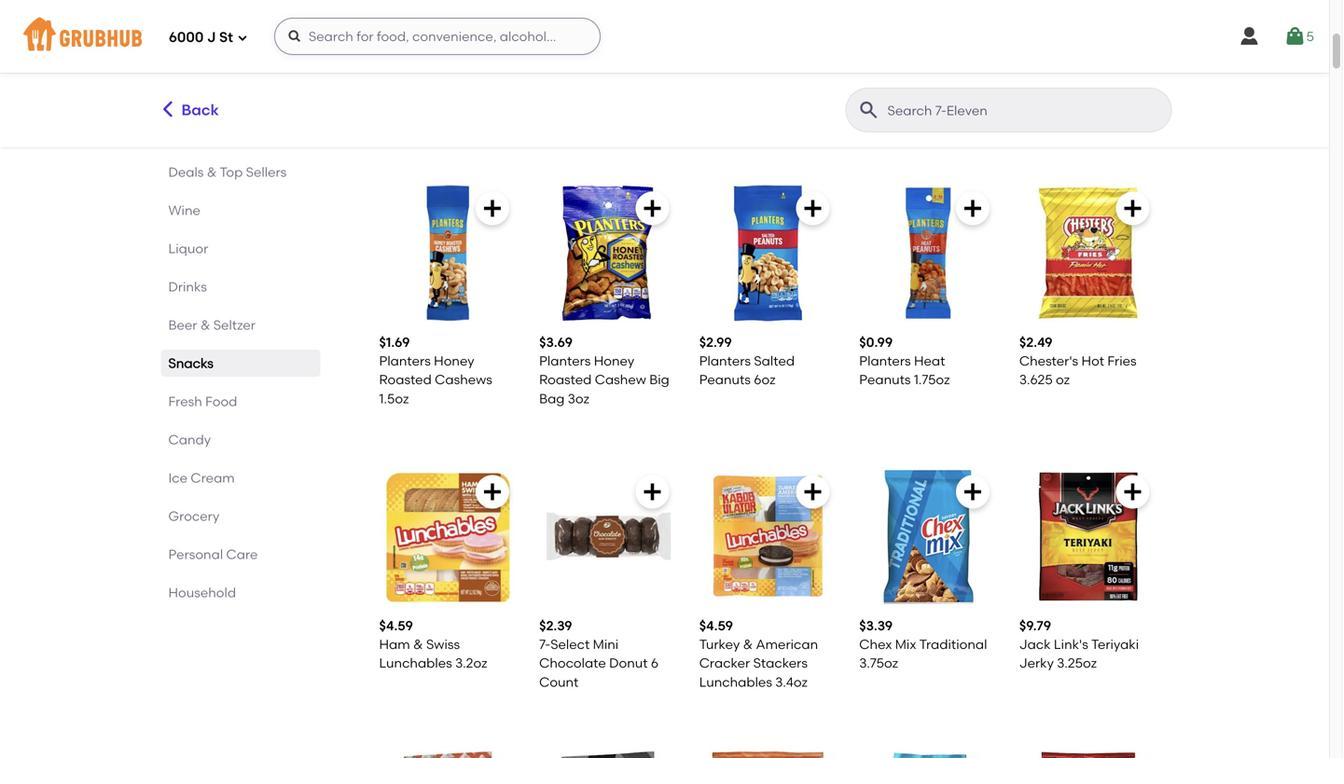 Task type: locate. For each thing, give the bounding box(es) containing it.
1 vertical spatial select
[[551, 637, 590, 653]]

0 vertical spatial chocolate
[[1033, 88, 1100, 104]]

&
[[1020, 88, 1030, 104], [207, 164, 217, 180], [200, 317, 210, 333], [413, 637, 423, 653], [743, 637, 753, 653]]

1 horizontal spatial 6oz
[[930, 107, 952, 123]]

2 $4.59 from the left
[[700, 618, 734, 634]]

6oz inside 'planters trail mix peanut butter chocolate 6oz'
[[930, 107, 952, 123]]

svg image for $2.99 planters salted peanuts 6oz
[[802, 198, 824, 220]]

Search 7-Eleven search field
[[886, 102, 1166, 119]]

7-
[[379, 69, 391, 85], [539, 637, 551, 653]]

$9.79 jack link's teriyaki jerky 3.25oz
[[1020, 618, 1140, 672]]

svg image for $3.69 planters honey roasted cashew big bag 3oz
[[642, 198, 664, 220]]

planters down $0.99
[[860, 353, 911, 369]]

planters inside "$2.99 planters salted peanuts 6oz"
[[700, 353, 751, 369]]

planters for $3.69 planters honey roasted cashew big bag 3oz
[[539, 353, 591, 369]]

1 vertical spatial chocolate
[[860, 107, 927, 123]]

1 horizontal spatial 7-
[[539, 637, 551, 653]]

$4.59 up ham
[[379, 618, 413, 634]]

$1.69
[[379, 334, 410, 350]]

roasted inside $3.69 planters honey roasted cashew big bag 3oz
[[539, 372, 592, 388]]

1 horizontal spatial lunchables
[[700, 675, 773, 691]]

7- inside the $2.39 7-select mini chocolate donut 6 count
[[539, 637, 551, 653]]

$4.59
[[379, 618, 413, 634], [700, 618, 734, 634]]

$2.49
[[1020, 334, 1053, 350]]

1 horizontal spatial trail
[[1074, 69, 1101, 85]]

planters inside planters trail mix nut & chocolate 6oz
[[1020, 69, 1072, 85]]

6
[[651, 656, 659, 672]]

planters trail mix nut & chocolate 6oz button
[[1012, 0, 1165, 132]]

1.5oz
[[379, 391, 409, 407]]

0 horizontal spatial roasted
[[379, 372, 432, 388]]

wine tab
[[168, 201, 313, 220]]

$2.49 chester's hot fries 3.625 oz
[[1020, 334, 1137, 388]]

teriyaki for select
[[433, 69, 481, 85]]

2 peanuts from the left
[[860, 372, 911, 388]]

2 vertical spatial 6oz
[[754, 372, 776, 388]]

honey
[[434, 353, 475, 369], [594, 353, 635, 369]]

honey inside $3.69 planters honey roasted cashew big bag 3oz
[[594, 353, 635, 369]]

svg image
[[1239, 25, 1261, 48], [237, 32, 248, 43], [642, 198, 664, 220], [482, 481, 504, 504], [642, 481, 664, 504], [802, 481, 824, 504], [962, 481, 984, 504]]

beef
[[484, 69, 512, 85]]

$5.69
[[539, 51, 573, 66]]

planters
[[860, 69, 911, 85], [1020, 69, 1072, 85], [379, 353, 431, 369], [539, 353, 591, 369], [700, 353, 751, 369], [860, 353, 911, 369]]

5 button
[[1285, 20, 1315, 53]]

peanuts for $2.99 planters salted peanuts 6oz
[[700, 372, 751, 388]]

$3.39 chex mix traditional 3.75oz
[[860, 618, 988, 672]]

1 horizontal spatial mix
[[944, 69, 965, 85]]

0 horizontal spatial peanuts
[[700, 372, 751, 388]]

trail inside 'planters trail mix peanut butter chocolate 6oz'
[[914, 69, 941, 85]]

planters heat peanuts 1.75oz image
[[860, 184, 998, 322]]

1 honey from the left
[[434, 353, 475, 369]]

planters inside $3.69 planters honey roasted cashew big bag 3oz
[[539, 353, 591, 369]]

0 vertical spatial select
[[391, 69, 430, 85]]

peanut
[[860, 88, 905, 104]]

7- down "$18.99"
[[379, 69, 391, 85]]

0 horizontal spatial 6oz
[[754, 372, 776, 388]]

select up tender
[[391, 69, 430, 85]]

top
[[220, 164, 243, 180]]

chex mix muddy buddies 4.5oz image
[[379, 752, 517, 759]]

$2.99
[[700, 334, 732, 350]]

j
[[207, 29, 216, 46]]

chester's hot fries 3.625 oz image
[[1020, 184, 1158, 322]]

nabisco
[[700, 69, 752, 85]]

2 roasted from the left
[[539, 372, 592, 388]]

1 trail from the left
[[914, 69, 941, 85]]

fries
[[1108, 353, 1137, 369]]

2 horizontal spatial chocolate
[[1033, 88, 1100, 104]]

$18.99
[[379, 51, 418, 66]]

planters up peanut
[[860, 69, 911, 85]]

mix for planters trail mix nut & chocolate 6oz
[[1104, 69, 1125, 85]]

select
[[391, 69, 430, 85], [551, 637, 590, 653]]

$4.59 inside $4.59 ham & swiss lunchables 3.2oz
[[379, 618, 413, 634]]

chocolate inside the $2.39 7-select mini chocolate donut 6 count
[[539, 656, 606, 672]]

1 peanuts from the left
[[700, 372, 751, 388]]

peanuts inside $0.99 planters heat peanuts 1.75oz
[[860, 372, 911, 388]]

trail inside planters trail mix nut & chocolate 6oz
[[1074, 69, 1101, 85]]

$4.59 for $4.59 ham & swiss lunchables 3.2oz
[[379, 618, 413, 634]]

clif chocolate chip 2.4oz image
[[860, 752, 998, 759]]

planters down $2.99
[[700, 353, 751, 369]]

american
[[756, 637, 819, 653]]

7- down $2.39
[[539, 637, 551, 653]]

count
[[539, 675, 579, 691]]

planters inside $1.69 planters honey roasted cashews 1.5oz
[[379, 353, 431, 369]]

7- inside $18.99 7-select teriyaki beef tender bites 10oz
[[379, 69, 391, 85]]

honey up cashew
[[594, 353, 635, 369]]

& inside $4.59 turkey & american cracker stackers lunchables 3.4oz
[[743, 637, 753, 653]]

mix
[[944, 69, 965, 85], [1104, 69, 1125, 85], [896, 637, 917, 653]]

ham
[[379, 637, 410, 653]]

1 horizontal spatial honey
[[594, 353, 635, 369]]

lunchables inside $4.59 ham & swiss lunchables 3.2oz
[[379, 656, 452, 672]]

honey inside $1.69 planters honey roasted cashews 1.5oz
[[434, 353, 475, 369]]

honey for cashews
[[434, 353, 475, 369]]

10oz
[[460, 88, 486, 104]]

2 trail from the left
[[1074, 69, 1101, 85]]

big
[[650, 372, 670, 388]]

1 roasted from the left
[[379, 372, 432, 388]]

1 $4.59 from the left
[[379, 618, 413, 634]]

trail for nut
[[1074, 69, 1101, 85]]

ham & swiss lunchables 3.2oz image
[[379, 468, 517, 606]]

0 horizontal spatial lunchables
[[379, 656, 452, 672]]

0 horizontal spatial select
[[391, 69, 430, 85]]

1 horizontal spatial teriyaki
[[1092, 637, 1140, 653]]

ice cream tab
[[168, 468, 313, 488]]

lunchables down the cracker
[[700, 675, 773, 691]]

cashews
[[435, 372, 493, 388]]

mix inside planters trail mix nut & chocolate 6oz
[[1104, 69, 1125, 85]]

1 vertical spatial teriyaki
[[1092, 637, 1140, 653]]

roasted up 1.5oz
[[379, 372, 432, 388]]

0 vertical spatial 6oz
[[1103, 88, 1125, 104]]

mix inside 'planters trail mix peanut butter chocolate 6oz'
[[944, 69, 965, 85]]

honey up cashews
[[434, 353, 475, 369]]

deals
[[168, 164, 204, 180]]

snacks tab
[[168, 354, 313, 373]]

mix up "butter"
[[944, 69, 965, 85]]

cheddar
[[580, 88, 637, 104]]

peanuts down $0.99
[[860, 372, 911, 388]]

planters up search 7-eleven search field
[[1020, 69, 1072, 85]]

beer & seltzer tab
[[168, 315, 313, 335]]

select inside $18.99 7-select teriyaki beef tender bites 10oz
[[391, 69, 430, 85]]

7-select mini chocolate donut 6 count image
[[539, 468, 677, 606]]

teriyaki up bites
[[433, 69, 481, 85]]

2 horizontal spatial mix
[[1104, 69, 1125, 85]]

0 horizontal spatial chocolate
[[539, 656, 606, 672]]

1 horizontal spatial $4.59
[[700, 618, 734, 634]]

donut
[[610, 656, 648, 672]]

lunchables down ham
[[379, 656, 452, 672]]

mix right the chex
[[896, 637, 917, 653]]

7-select teriyaki beef tender bites 10oz image
[[379, 0, 517, 38]]

popcorn
[[617, 69, 670, 85]]

household tab
[[168, 583, 313, 603]]

1.75oz
[[914, 372, 951, 388]]

caret left icon image
[[158, 100, 178, 119]]

svg image for $1.69 planters honey roasted cashews 1.5oz
[[482, 198, 504, 220]]

& inside planters trail mix nut & chocolate 6oz
[[1020, 88, 1030, 104]]

$1.69 planters honey roasted cashews 1.5oz
[[379, 334, 493, 407]]

select down $2.39
[[551, 637, 590, 653]]

snacks
[[168, 356, 214, 371]]

3.75oz
[[860, 656, 899, 672]]

chocolate inside 'planters trail mix peanut butter chocolate 6oz'
[[860, 107, 927, 123]]

trail up "butter"
[[914, 69, 941, 85]]

oz
[[1056, 372, 1071, 388]]

deals & top sellers
[[168, 164, 287, 180]]

svg image for $0.99 planters heat peanuts 1.75oz
[[962, 198, 984, 220]]

svg image for $4.59 ham & swiss lunchables 3.2oz
[[482, 481, 504, 504]]

trail left nut
[[1074, 69, 1101, 85]]

$4.59 inside $4.59 turkey & american cracker stackers lunchables 3.4oz
[[700, 618, 734, 634]]

0 vertical spatial lunchables
[[379, 656, 452, 672]]

beer
[[168, 317, 197, 333]]

hot
[[1082, 353, 1105, 369]]

lunchables inside $4.59 turkey & american cracker stackers lunchables 3.4oz
[[700, 675, 773, 691]]

$2.39 7-select mini chocolate donut 6 count
[[539, 618, 659, 691]]

0 horizontal spatial teriyaki
[[433, 69, 481, 85]]

6oz
[[1103, 88, 1125, 104], [930, 107, 952, 123], [754, 372, 776, 388]]

peanuts inside "$2.99 planters salted peanuts 6oz"
[[700, 372, 751, 388]]

0 horizontal spatial 7-
[[379, 69, 391, 85]]

bites
[[426, 88, 457, 104]]

planters down $3.69 in the left top of the page
[[539, 353, 591, 369]]

ice cream
[[168, 470, 235, 486]]

stackers
[[754, 656, 808, 672]]

1 horizontal spatial chocolate
[[860, 107, 927, 123]]

teriyaki inside $9.79 jack link's teriyaki jerky 3.25oz
[[1092, 637, 1140, 653]]

0 horizontal spatial $4.59
[[379, 618, 413, 634]]

$5.69 smartfoods popcorn white cheddar 6.8oz
[[539, 51, 672, 104]]

& inside tab
[[200, 317, 210, 333]]

peanuts
[[700, 372, 751, 388], [860, 372, 911, 388]]

1 horizontal spatial roasted
[[539, 372, 592, 388]]

planters for $0.99 planters heat peanuts 1.75oz
[[860, 353, 911, 369]]

teriyaki up 3.25oz
[[1092, 637, 1140, 653]]

1 vertical spatial lunchables
[[700, 675, 773, 691]]

select inside the $2.39 7-select mini chocolate donut 6 count
[[551, 637, 590, 653]]

0 horizontal spatial honey
[[434, 353, 475, 369]]

1 vertical spatial 7-
[[539, 637, 551, 653]]

peanuts down $2.99
[[700, 372, 751, 388]]

fresh
[[168, 394, 202, 410]]

2 vertical spatial chocolate
[[539, 656, 606, 672]]

roasted inside $1.69 planters honey roasted cashews 1.5oz
[[379, 372, 432, 388]]

ice
[[168, 470, 188, 486]]

turkey & american cracker stackers lunchables 3.4oz image
[[700, 468, 837, 606]]

$4.59 for $4.59 turkey & american cracker stackers lunchables 3.4oz
[[700, 618, 734, 634]]

nut
[[1128, 69, 1151, 85]]

6oz for nut
[[1103, 88, 1125, 104]]

1 horizontal spatial peanuts
[[860, 372, 911, 388]]

chester's
[[1020, 353, 1079, 369]]

mini
[[593, 637, 619, 653]]

1 vertical spatial 6oz
[[930, 107, 952, 123]]

2 horizontal spatial 6oz
[[1103, 88, 1125, 104]]

2 honey from the left
[[594, 353, 635, 369]]

1 horizontal spatial select
[[551, 637, 590, 653]]

liquor tab
[[168, 239, 313, 259]]

teriyaki inside $18.99 7-select teriyaki beef tender bites 10oz
[[433, 69, 481, 85]]

0 vertical spatial teriyaki
[[433, 69, 481, 85]]

6oz inside planters trail mix nut & chocolate 6oz
[[1103, 88, 1125, 104]]

back button
[[157, 88, 220, 133]]

$4.59 up turkey
[[700, 618, 734, 634]]

teriyaki for link's
[[1092, 637, 1140, 653]]

drinks tab
[[168, 277, 313, 297]]

planters down $1.69
[[379, 353, 431, 369]]

0 vertical spatial 7-
[[379, 69, 391, 85]]

chocolate inside planters trail mix nut & chocolate 6oz
[[1033, 88, 1100, 104]]

3.25oz
[[1058, 656, 1098, 672]]

mix left nut
[[1104, 69, 1125, 85]]

teriyaki
[[433, 69, 481, 85], [1092, 637, 1140, 653]]

planters inside $0.99 planters heat peanuts 1.75oz
[[860, 353, 911, 369]]

svg image
[[1285, 25, 1307, 48], [287, 29, 302, 44], [482, 198, 504, 220], [802, 198, 824, 220], [962, 198, 984, 220], [1122, 198, 1145, 220], [1122, 481, 1145, 504]]

food
[[205, 394, 237, 410]]

roasted
[[379, 372, 432, 388], [539, 372, 592, 388]]

0 horizontal spatial trail
[[914, 69, 941, 85]]

candy tab
[[168, 430, 313, 450]]

$9.79
[[1020, 618, 1052, 634]]

roasted up 3oz
[[539, 372, 592, 388]]

0 horizontal spatial mix
[[896, 637, 917, 653]]

select for $18.99
[[391, 69, 430, 85]]

svg image for $2.39 7-select mini chocolate donut 6 count
[[642, 481, 664, 504]]



Task type: vqa. For each thing, say whether or not it's contained in the screenshot.


Task type: describe. For each thing, give the bounding box(es) containing it.
7- for 7-select mini chocolate donut 6 count
[[539, 637, 551, 653]]

nabisco oreo 14.3oz button
[[692, 0, 845, 132]]

sellers
[[246, 164, 287, 180]]

3oz
[[568, 391, 590, 407]]

3.625
[[1020, 372, 1053, 388]]

14.3oz
[[790, 69, 827, 85]]

fresh food tab
[[168, 392, 313, 412]]

svg image for $2.49 chester's hot fries 3.625 oz
[[1122, 198, 1145, 220]]

planters honey roasted cashews 1.5oz image
[[379, 184, 517, 322]]

planters trail mix peanut butter chocolate 6oz
[[860, 69, 965, 123]]

6.8oz
[[640, 88, 672, 104]]

personal
[[168, 547, 223, 563]]

white
[[539, 88, 576, 104]]

fresh food
[[168, 394, 237, 410]]

$0.99
[[860, 334, 893, 350]]

5
[[1307, 28, 1315, 44]]

$3.69 planters honey roasted cashew big bag 3oz
[[539, 334, 670, 407]]

liquor
[[168, 241, 208, 257]]

personal care
[[168, 547, 258, 563]]

chex mix bold party 3.75oz image
[[539, 752, 677, 759]]

7- for 7-select teriyaki beef tender bites 10oz
[[379, 69, 391, 85]]

grocery tab
[[168, 507, 313, 526]]

jerky
[[1020, 656, 1054, 672]]

care
[[226, 547, 258, 563]]

6000 j st
[[169, 29, 233, 46]]

6oz for peanut
[[930, 107, 952, 123]]

heat
[[915, 353, 946, 369]]

traditional
[[920, 637, 988, 653]]

oreo
[[755, 69, 787, 85]]

nabisco oreo 14.3oz
[[700, 69, 827, 85]]

planters for $2.99 planters salted peanuts 6oz
[[700, 353, 751, 369]]

cashew
[[595, 372, 647, 388]]

planters trail mix nut & chocolate 6oz
[[1020, 69, 1151, 104]]

cheetos crunchy flamin' hot 8.5oz image
[[700, 752, 837, 759]]

grocery
[[168, 509, 220, 524]]

salted
[[754, 353, 795, 369]]

svg image for $3.39 chex mix traditional 3.75oz
[[962, 481, 984, 504]]

personal care tab
[[168, 545, 313, 565]]

honey for cashew
[[594, 353, 635, 369]]

6oz inside "$2.99 planters salted peanuts 6oz"
[[754, 372, 776, 388]]

mix inside $3.39 chex mix traditional 3.75oz
[[896, 637, 917, 653]]

peanuts for $0.99 planters heat peanuts 1.75oz
[[860, 372, 911, 388]]

chex mix traditional 3.75oz image
[[860, 468, 998, 606]]

deals & top sellers tab
[[168, 162, 313, 182]]

chocolate for &
[[1033, 88, 1100, 104]]

drinks
[[168, 279, 207, 295]]

jack
[[1020, 637, 1051, 653]]

turkey
[[700, 637, 740, 653]]

seltzer
[[213, 317, 256, 333]]

& inside tab
[[207, 164, 217, 180]]

$18.99 7-select teriyaki beef tender bites 10oz
[[379, 51, 512, 104]]

& inside $4.59 ham & swiss lunchables 3.2oz
[[413, 637, 423, 653]]

chocolate for butter
[[860, 107, 927, 123]]

smartfoods
[[539, 69, 613, 85]]

$3.39
[[860, 618, 893, 634]]

planters inside 'planters trail mix peanut butter chocolate 6oz'
[[860, 69, 911, 85]]

butter
[[908, 88, 947, 104]]

$3.69
[[539, 334, 573, 350]]

wine
[[168, 203, 201, 218]]

household
[[168, 585, 236, 601]]

$4.59 ham & swiss lunchables 3.2oz
[[379, 618, 488, 672]]

select for $2.39
[[551, 637, 590, 653]]

doritos nacho cheese 9.25oz image
[[1020, 752, 1158, 759]]

main navigation navigation
[[0, 0, 1330, 73]]

jack link's teriyaki jerky 3.25oz image
[[1020, 468, 1158, 606]]

smartfoods popcorn white cheddar 6.8oz image
[[539, 0, 677, 38]]

planters honey roasted cashew big bag 3oz image
[[539, 184, 677, 322]]

chex
[[860, 637, 893, 653]]

magnifying glass icon image
[[858, 99, 881, 121]]

candy
[[168, 432, 211, 448]]

st
[[219, 29, 233, 46]]

planters salted peanuts 6oz image
[[700, 184, 837, 322]]

3.2oz
[[455, 656, 488, 672]]

$0.99 planters heat peanuts 1.75oz
[[860, 334, 951, 388]]

planters for $1.69 planters honey roasted cashews 1.5oz
[[379, 353, 431, 369]]

beer & seltzer
[[168, 317, 256, 333]]

3.4oz
[[776, 675, 808, 691]]

svg image for $9.79 jack link's teriyaki jerky 3.25oz
[[1122, 481, 1145, 504]]

tender
[[379, 88, 423, 104]]

roasted for $3.69
[[539, 372, 592, 388]]

bag
[[539, 391, 565, 407]]

6000
[[169, 29, 204, 46]]

trail for peanut
[[914, 69, 941, 85]]

svg image inside '5' button
[[1285, 25, 1307, 48]]

back
[[182, 101, 219, 119]]

planters trail mix peanut butter chocolate 6oz button
[[852, 0, 1005, 132]]

roasted for $1.69
[[379, 372, 432, 388]]

swiss
[[426, 637, 460, 653]]

svg image for $4.59 turkey & american cracker stackers lunchables 3.4oz
[[802, 481, 824, 504]]

mix for planters trail mix peanut butter chocolate 6oz
[[944, 69, 965, 85]]

cracker
[[700, 656, 751, 672]]

$4.59 turkey & american cracker stackers lunchables 3.4oz
[[700, 618, 819, 691]]

$2.39
[[539, 618, 573, 634]]

cream
[[191, 470, 235, 486]]

$2.99 planters salted peanuts 6oz
[[700, 334, 795, 388]]

Search for food, convenience, alcohol... search field
[[274, 18, 601, 55]]



